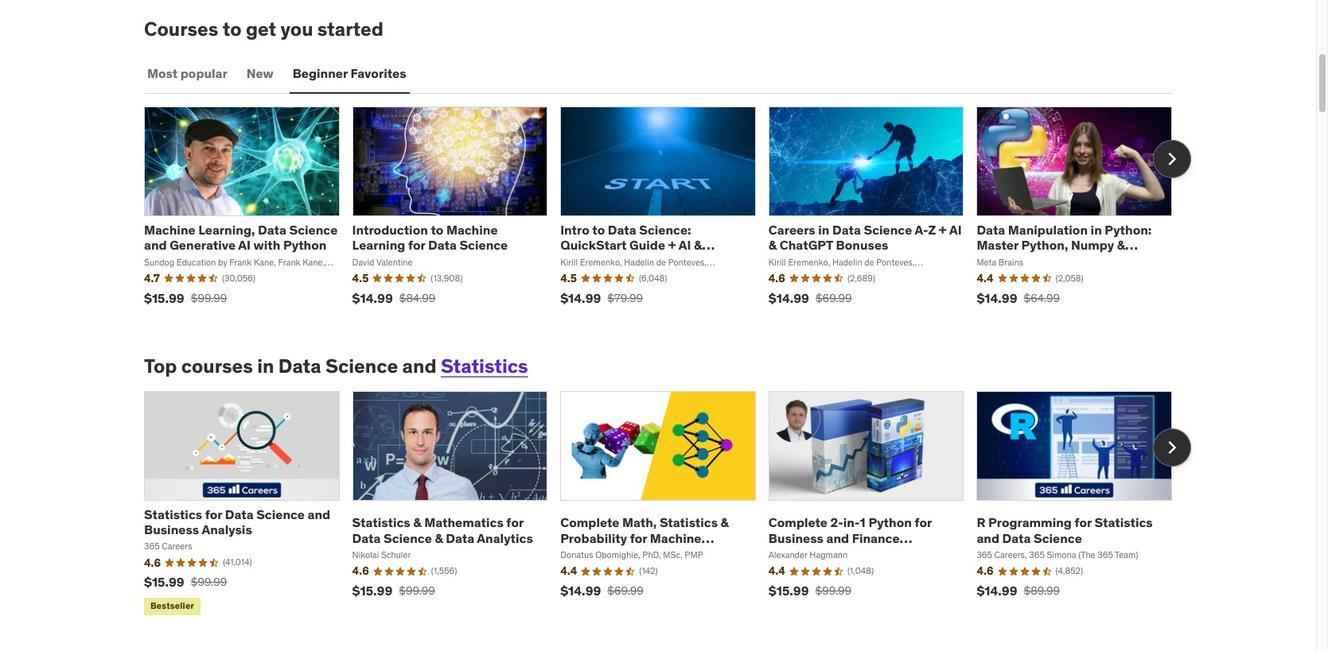 Task type: describe. For each thing, give the bounding box(es) containing it.
popular
[[180, 65, 227, 81]]

data inside careers in data science a-z + ai & chatgpt bonuses
[[832, 222, 861, 238]]

science inside statistics & mathematics for data science & data analytics
[[384, 530, 432, 546]]

statistics link
[[441, 354, 528, 379]]

science:
[[639, 222, 691, 238]]

+ for guide
[[668, 237, 676, 253]]

statistics & mathematics for data science & data analytics
[[352, 515, 533, 546]]

analytics
[[477, 530, 533, 546]]

new button
[[243, 54, 277, 92]]

chatgpt for intro
[[560, 253, 614, 269]]

ai inside machine learning, data science and generative ai with python
[[238, 237, 251, 253]]

data manipulation in python: master python, numpy & pandas
[[977, 222, 1152, 269]]

intro to data science: quickstart guide + ai & chatgpt bonus link
[[560, 222, 715, 269]]

you
[[280, 17, 313, 42]]

numpy
[[1071, 237, 1114, 253]]

a-
[[915, 222, 928, 238]]

2-
[[830, 515, 843, 531]]

next image
[[1159, 435, 1185, 461]]

complete math, statistics & probability for machine learning
[[560, 515, 729, 562]]

science inside machine learning, data science and generative ai with python
[[289, 222, 338, 238]]

complete 2-in-1 python for business and finance bootcamp
[[768, 515, 932, 562]]

complete 2-in-1 python for business and finance bootcamp link
[[768, 515, 932, 562]]

beginner
[[293, 65, 348, 81]]

z
[[928, 222, 936, 238]]

pandas
[[977, 253, 1021, 269]]

generative
[[170, 237, 236, 253]]

data inside intro to data science: quickstart guide + ai & chatgpt bonus
[[608, 222, 636, 238]]

analysis
[[202, 522, 252, 538]]

careers in data science a-z + ai & chatgpt bonuses link
[[768, 222, 962, 253]]

for inside r programming for statistics and data science
[[1075, 515, 1092, 531]]

bonus
[[617, 253, 655, 269]]

carousel element containing statistics for data science and business analysis
[[144, 391, 1191, 619]]

introduction to machine learning for data science link
[[352, 222, 508, 253]]

introduction
[[352, 222, 428, 238]]

1
[[860, 515, 866, 531]]

intro
[[560, 222, 589, 238]]

carousel element containing machine learning, data science and generative ai with python
[[144, 107, 1191, 317]]

most popular button
[[144, 54, 231, 92]]

machine inside complete math, statistics & probability for machine learning
[[650, 530, 701, 546]]

and for machine learning, data science and generative ai with python
[[144, 237, 167, 253]]

for inside the complete 2-in-1 python for business and finance bootcamp
[[915, 515, 932, 531]]

python,
[[1021, 237, 1068, 253]]

r programming for statistics and data science
[[977, 515, 1153, 546]]

careers in data science a-z + ai & chatgpt bonuses
[[768, 222, 962, 253]]

in for top courses in data science and statistics
[[257, 354, 274, 379]]

for inside complete math, statistics & probability for machine learning
[[630, 530, 647, 546]]

for inside introduction to machine learning for data science
[[408, 237, 425, 253]]

learning inside complete math, statistics & probability for machine learning
[[560, 546, 613, 562]]

data inside statistics for data science and business analysis
[[225, 507, 254, 523]]

r
[[977, 515, 986, 531]]

introduction to machine learning for data science
[[352, 222, 508, 253]]

data inside machine learning, data science and generative ai with python
[[258, 222, 286, 238]]

programming
[[988, 515, 1072, 531]]

science inside r programming for statistics and data science
[[1034, 530, 1082, 546]]

ai for intro to data science: quickstart guide + ai & chatgpt bonus
[[679, 237, 691, 253]]

and for statistics for data science and business analysis
[[308, 507, 330, 523]]

machine learning, data science and generative ai with python link
[[144, 222, 338, 253]]

business inside the complete 2-in-1 python for business and finance bootcamp
[[768, 530, 824, 546]]

statistics inside r programming for statistics and data science
[[1095, 515, 1153, 531]]

courses
[[144, 17, 218, 42]]



Task type: locate. For each thing, give the bounding box(es) containing it.
in
[[818, 222, 830, 238], [1091, 222, 1102, 238], [257, 354, 274, 379]]

python
[[283, 237, 327, 253], [868, 515, 912, 531]]

1 horizontal spatial complete
[[768, 515, 828, 531]]

to for courses
[[223, 17, 242, 42]]

0 horizontal spatial in
[[257, 354, 274, 379]]

ai inside intro to data science: quickstart guide + ai & chatgpt bonus
[[679, 237, 691, 253]]

+ for z
[[939, 222, 947, 238]]

business inside statistics for data science and business analysis
[[144, 522, 199, 538]]

python right with
[[283, 237, 327, 253]]

1 horizontal spatial +
[[939, 222, 947, 238]]

complete for complete math, statistics & probability for machine learning
[[560, 515, 619, 531]]

0 vertical spatial learning
[[352, 237, 405, 253]]

favorites
[[350, 65, 406, 81]]

+
[[939, 222, 947, 238], [668, 237, 676, 253]]

math,
[[622, 515, 657, 531]]

new
[[246, 65, 273, 81]]

mathematics
[[424, 515, 504, 531]]

1 horizontal spatial chatgpt
[[780, 237, 833, 253]]

statistics for data science and business analysis
[[144, 507, 330, 538]]

for inside statistics & mathematics for data science & data analytics
[[506, 515, 523, 531]]

ai right the guide
[[679, 237, 691, 253]]

and inside machine learning, data science and generative ai with python
[[144, 237, 167, 253]]

1 horizontal spatial learning
[[560, 546, 613, 562]]

2 horizontal spatial machine
[[650, 530, 701, 546]]

in right courses
[[257, 354, 274, 379]]

python right 1
[[868, 515, 912, 531]]

0 horizontal spatial complete
[[560, 515, 619, 531]]

most popular
[[147, 65, 227, 81]]

python:
[[1105, 222, 1152, 238]]

for
[[408, 237, 425, 253], [205, 507, 222, 523], [506, 515, 523, 531], [915, 515, 932, 531], [1075, 515, 1092, 531], [630, 530, 647, 546]]

and
[[144, 237, 167, 253], [402, 354, 436, 379], [308, 507, 330, 523], [826, 530, 849, 546], [977, 530, 999, 546]]

to left get on the left top of the page
[[223, 17, 242, 42]]

python inside machine learning, data science and generative ai with python
[[283, 237, 327, 253]]

complete math, statistics & probability for machine learning link
[[560, 515, 729, 562]]

2 carousel element from the top
[[144, 391, 1191, 619]]

+ right z
[[939, 222, 947, 238]]

2 horizontal spatial ai
[[949, 222, 962, 238]]

most
[[147, 65, 178, 81]]

0 horizontal spatial python
[[283, 237, 327, 253]]

statistics
[[441, 354, 528, 379], [144, 507, 202, 523], [352, 515, 410, 531], [660, 515, 718, 531], [1095, 515, 1153, 531]]

master
[[977, 237, 1018, 253]]

in right careers
[[818, 222, 830, 238]]

statistics inside complete math, statistics & probability for machine learning
[[660, 515, 718, 531]]

chatgpt left the bonuses
[[780, 237, 833, 253]]

1 horizontal spatial python
[[868, 515, 912, 531]]

statistics inside statistics for data science and business analysis
[[144, 507, 202, 523]]

to
[[223, 17, 242, 42], [431, 222, 443, 238], [592, 222, 605, 238]]

science inside statistics for data science and business analysis
[[256, 507, 305, 523]]

top
[[144, 354, 177, 379]]

ai left with
[[238, 237, 251, 253]]

to right intro
[[592, 222, 605, 238]]

chatgpt inside careers in data science a-z + ai & chatgpt bonuses
[[780, 237, 833, 253]]

complete up bootcamp
[[768, 515, 828, 531]]

data
[[258, 222, 286, 238], [608, 222, 636, 238], [832, 222, 861, 238], [977, 222, 1005, 238], [428, 237, 457, 253], [278, 354, 321, 379], [225, 507, 254, 523], [352, 530, 381, 546], [446, 530, 474, 546], [1002, 530, 1031, 546]]

and inside the complete 2-in-1 python for business and finance bootcamp
[[826, 530, 849, 546]]

and inside statistics for data science and business analysis
[[308, 507, 330, 523]]

data inside introduction to machine learning for data science
[[428, 237, 457, 253]]

to for intro
[[592, 222, 605, 238]]

machine learning, data science and generative ai with python
[[144, 222, 338, 253]]

2 horizontal spatial to
[[592, 222, 605, 238]]

business
[[144, 522, 199, 538], [768, 530, 824, 546]]

ai right z
[[949, 222, 962, 238]]

0 horizontal spatial +
[[668, 237, 676, 253]]

python inside the complete 2-in-1 python for business and finance bootcamp
[[868, 515, 912, 531]]

learning
[[352, 237, 405, 253], [560, 546, 613, 562]]

chatgpt for careers
[[780, 237, 833, 253]]

complete inside complete math, statistics & probability for machine learning
[[560, 515, 619, 531]]

and for r programming for statistics and data science
[[977, 530, 999, 546]]

& inside careers in data science a-z + ai & chatgpt bonuses
[[768, 237, 777, 253]]

manipulation
[[1008, 222, 1088, 238]]

science inside introduction to machine learning for data science
[[459, 237, 508, 253]]

1 complete from the left
[[560, 515, 619, 531]]

0 horizontal spatial to
[[223, 17, 242, 42]]

0 horizontal spatial chatgpt
[[560, 253, 614, 269]]

bootcamp
[[768, 546, 831, 562]]

in-
[[843, 515, 860, 531]]

machine
[[144, 222, 195, 238], [446, 222, 498, 238], [650, 530, 701, 546]]

get
[[246, 17, 276, 42]]

in inside data manipulation in python: master python, numpy & pandas
[[1091, 222, 1102, 238]]

quickstart
[[560, 237, 627, 253]]

statistics & mathematics for data science & data analytics link
[[352, 515, 533, 546]]

machine inside machine learning, data science and generative ai with python
[[144, 222, 195, 238]]

statistics for data science and business analysis link
[[144, 507, 330, 538]]

to right introduction
[[431, 222, 443, 238]]

finance
[[852, 530, 900, 546]]

&
[[694, 237, 702, 253], [768, 237, 777, 253], [1117, 237, 1125, 253], [413, 515, 421, 531], [721, 515, 729, 531], [435, 530, 443, 546]]

+ inside intro to data science: quickstart guide + ai & chatgpt bonus
[[668, 237, 676, 253]]

beginner favorites button
[[289, 54, 410, 92]]

started
[[317, 17, 384, 42]]

1 vertical spatial learning
[[560, 546, 613, 562]]

+ right the guide
[[668, 237, 676, 253]]

ai for careers in data science a-z + ai & chatgpt bonuses
[[949, 222, 962, 238]]

for inside statistics for data science and business analysis
[[205, 507, 222, 523]]

1 vertical spatial python
[[868, 515, 912, 531]]

data inside r programming for statistics and data science
[[1002, 530, 1031, 546]]

guide
[[630, 237, 665, 253]]

with
[[253, 237, 280, 253]]

chatgpt down intro
[[560, 253, 614, 269]]

courses to get you started
[[144, 17, 384, 42]]

complete for complete 2-in-1 python for business and finance bootcamp
[[768, 515, 828, 531]]

1 horizontal spatial business
[[768, 530, 824, 546]]

data manipulation in python: master python, numpy & pandas link
[[977, 222, 1152, 269]]

business left "2-"
[[768, 530, 824, 546]]

to for introduction
[[431, 222, 443, 238]]

r programming for statistics and data science link
[[977, 515, 1153, 546]]

1 horizontal spatial to
[[431, 222, 443, 238]]

in for data manipulation in python: master python, numpy & pandas
[[1091, 222, 1102, 238]]

top courses in data science and statistics
[[144, 354, 528, 379]]

complete
[[560, 515, 619, 531], [768, 515, 828, 531]]

& inside complete math, statistics & probability for machine learning
[[721, 515, 729, 531]]

next image
[[1159, 147, 1185, 172]]

in inside careers in data science a-z + ai & chatgpt bonuses
[[818, 222, 830, 238]]

0 horizontal spatial business
[[144, 522, 199, 538]]

+ inside careers in data science a-z + ai & chatgpt bonuses
[[939, 222, 947, 238]]

machine inside introduction to machine learning for data science
[[446, 222, 498, 238]]

& inside data manipulation in python: master python, numpy & pandas
[[1117, 237, 1125, 253]]

0 horizontal spatial ai
[[238, 237, 251, 253]]

carousel element
[[144, 107, 1191, 317], [144, 391, 1191, 619]]

learning inside introduction to machine learning for data science
[[352, 237, 405, 253]]

statistics inside statistics & mathematics for data science & data analytics
[[352, 515, 410, 531]]

1 horizontal spatial in
[[818, 222, 830, 238]]

business left analysis
[[144, 522, 199, 538]]

1 horizontal spatial ai
[[679, 237, 691, 253]]

to inside intro to data science: quickstart guide + ai & chatgpt bonus
[[592, 222, 605, 238]]

chatgpt
[[780, 237, 833, 253], [560, 253, 614, 269]]

science
[[289, 222, 338, 238], [864, 222, 912, 238], [459, 237, 508, 253], [325, 354, 398, 379], [256, 507, 305, 523], [384, 530, 432, 546], [1034, 530, 1082, 546]]

to inside introduction to machine learning for data science
[[431, 222, 443, 238]]

ai inside careers in data science a-z + ai & chatgpt bonuses
[[949, 222, 962, 238]]

learning,
[[198, 222, 255, 238]]

complete inside the complete 2-in-1 python for business and finance bootcamp
[[768, 515, 828, 531]]

2 horizontal spatial in
[[1091, 222, 1102, 238]]

complete left math,
[[560, 515, 619, 531]]

bonuses
[[836, 237, 888, 253]]

intro to data science: quickstart guide + ai & chatgpt bonus
[[560, 222, 702, 269]]

0 vertical spatial carousel element
[[144, 107, 1191, 317]]

beginner favorites
[[293, 65, 406, 81]]

1 carousel element from the top
[[144, 107, 1191, 317]]

chatgpt inside intro to data science: quickstart guide + ai & chatgpt bonus
[[560, 253, 614, 269]]

0 vertical spatial python
[[283, 237, 327, 253]]

careers
[[768, 222, 815, 238]]

0 horizontal spatial learning
[[352, 237, 405, 253]]

data inside data manipulation in python: master python, numpy & pandas
[[977, 222, 1005, 238]]

& inside intro to data science: quickstart guide + ai & chatgpt bonus
[[694, 237, 702, 253]]

probability
[[560, 530, 627, 546]]

2 complete from the left
[[768, 515, 828, 531]]

0 horizontal spatial machine
[[144, 222, 195, 238]]

in left python:
[[1091, 222, 1102, 238]]

science inside careers in data science a-z + ai & chatgpt bonuses
[[864, 222, 912, 238]]

courses
[[181, 354, 253, 379]]

1 horizontal spatial machine
[[446, 222, 498, 238]]

1 vertical spatial carousel element
[[144, 391, 1191, 619]]

ai
[[949, 222, 962, 238], [238, 237, 251, 253], [679, 237, 691, 253]]

and inside r programming for statistics and data science
[[977, 530, 999, 546]]



Task type: vqa. For each thing, say whether or not it's contained in the screenshot.
30min
no



